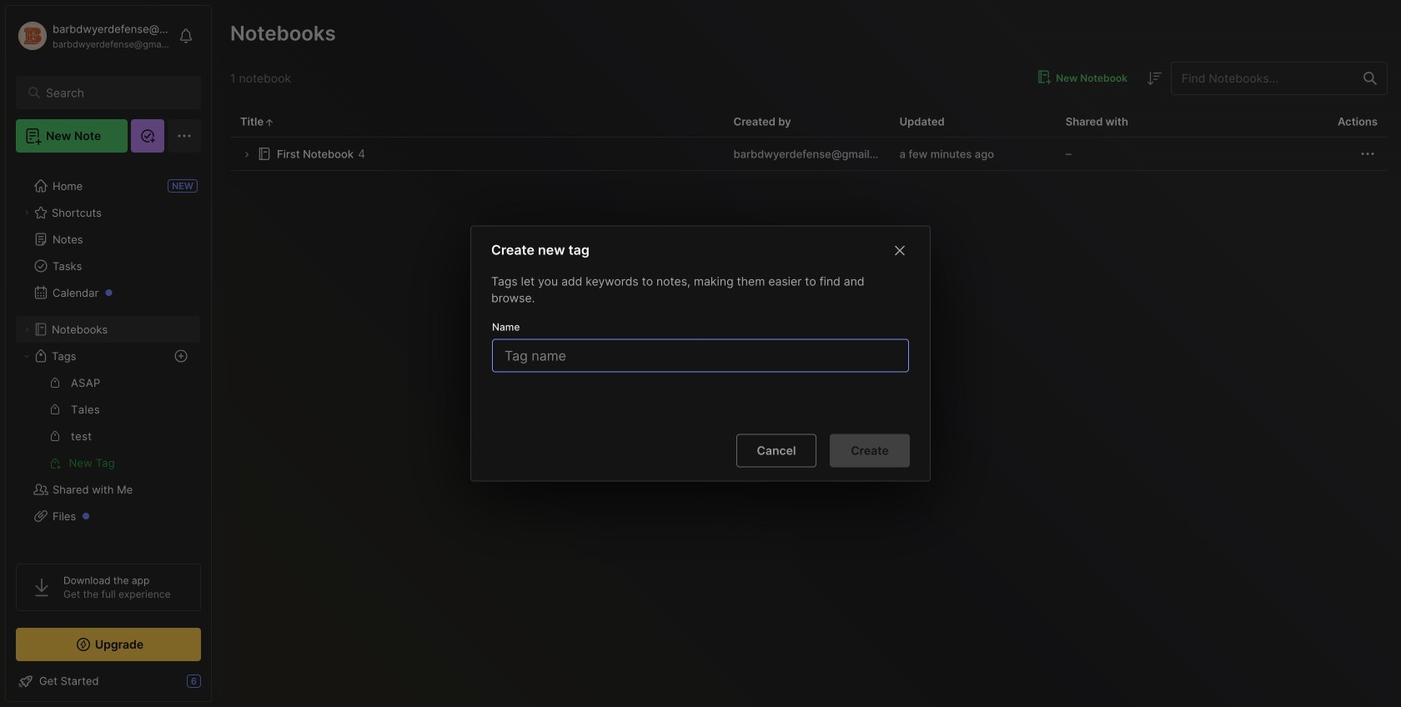 Task type: describe. For each thing, give the bounding box(es) containing it.
Tag name text field
[[503, 340, 902, 372]]

group inside main element
[[16, 369, 200, 476]]

expand tags image
[[22, 351, 32, 361]]

close image
[[890, 241, 910, 261]]



Task type: vqa. For each thing, say whether or not it's contained in the screenshot.
tree inside the Main "element"
yes



Task type: locate. For each thing, give the bounding box(es) containing it.
Find Notebooks… text field
[[1172, 65, 1354, 92]]

tree inside main element
[[6, 163, 211, 566]]

none search field inside main element
[[46, 83, 179, 103]]

group
[[16, 369, 200, 476]]

main element
[[0, 0, 217, 707]]

tree
[[6, 163, 211, 566]]

expand notebooks image
[[22, 324, 32, 334]]

row
[[230, 138, 1388, 171]]

Search text field
[[46, 85, 179, 101]]

None search field
[[46, 83, 179, 103]]



